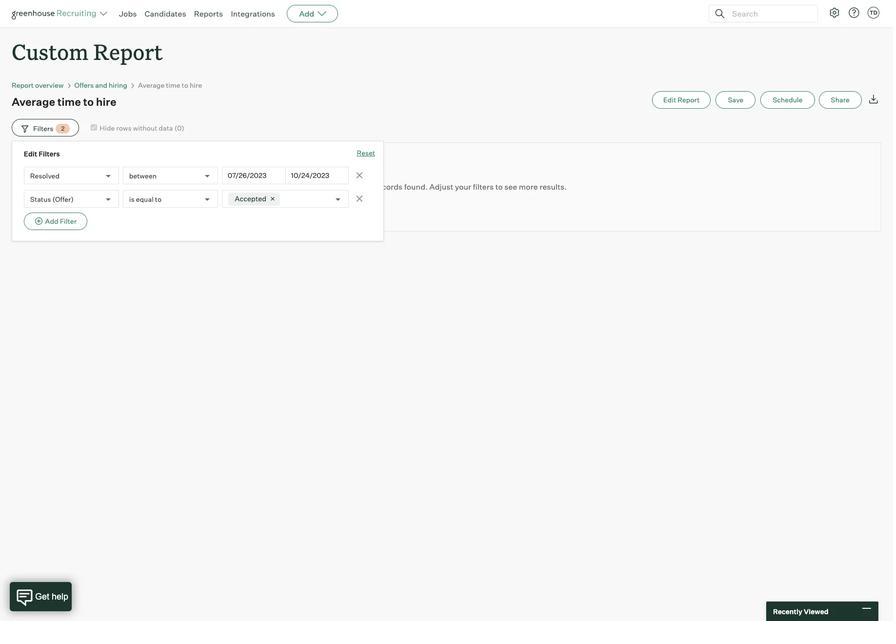 Task type: describe. For each thing, give the bounding box(es) containing it.
1 horizontal spatial average
[[138, 81, 165, 89]]

add for add filter
[[45, 217, 58, 226]]

0 vertical spatial filters
[[33, 124, 53, 133]]

td button
[[866, 5, 882, 20]]

0 horizontal spatial time
[[57, 95, 81, 108]]

greenhouse recruiting image
[[12, 8, 100, 20]]

edit filters
[[24, 150, 60, 158]]

td
[[870, 9, 878, 16]]

0 vertical spatial hire
[[190, 81, 202, 89]]

filters
[[473, 182, 494, 192]]

adjust
[[430, 182, 453, 192]]

candidates
[[145, 9, 186, 19]]

integrations
[[231, 9, 275, 19]]

status
[[30, 195, 51, 203]]

status (offer)
[[30, 195, 74, 203]]

see
[[505, 182, 517, 192]]

edit report
[[664, 96, 700, 104]]

reports
[[194, 9, 223, 19]]

1 vertical spatial average time to hire
[[12, 95, 116, 108]]

Hide rows without data (0) checkbox
[[91, 124, 97, 131]]

jobs link
[[119, 9, 137, 19]]

filter
[[60, 217, 77, 226]]

10/24/2023
[[291, 171, 329, 180]]

0 vertical spatial average time to hire
[[138, 81, 202, 89]]

save
[[728, 96, 744, 104]]

and
[[95, 81, 107, 89]]

2
[[61, 125, 65, 132]]

add filter button
[[24, 213, 87, 230]]

save and schedule this report to revisit it! element
[[716, 91, 761, 109]]

edit for edit filters
[[24, 150, 37, 158]]

schedule button
[[761, 91, 815, 109]]

viewed
[[804, 608, 829, 616]]

no
[[326, 182, 337, 192]]

data
[[159, 124, 173, 132]]

report overview link
[[12, 81, 64, 89]]

configure image
[[829, 7, 841, 19]]

share
[[831, 96, 850, 104]]

candidates link
[[145, 9, 186, 19]]

filter image
[[20, 125, 28, 133]]

offers and hiring link
[[74, 81, 127, 89]]

share button
[[819, 91, 862, 109]]

edit for edit report
[[664, 96, 676, 104]]

report for custom report
[[93, 37, 163, 66]]

jobs
[[119, 9, 137, 19]]

recently viewed
[[773, 608, 829, 616]]

07/26/2023
[[228, 171, 267, 180]]

your
[[455, 182, 471, 192]]

is
[[129, 195, 135, 203]]

no matching records found. adjust your filters to see more results.
[[326, 182, 567, 192]]

1 vertical spatial report
[[12, 81, 34, 89]]

download image
[[868, 93, 880, 105]]

schedule
[[773, 96, 803, 104]]



Task type: vqa. For each thing, say whether or not it's contained in the screenshot.
THE HOW LONG HAVE YOU WORKED WITH THEM? link
no



Task type: locate. For each thing, give the bounding box(es) containing it.
report left the overview
[[12, 81, 34, 89]]

is equal to
[[129, 195, 162, 203]]

0 horizontal spatial report
[[12, 81, 34, 89]]

without
[[133, 124, 157, 132]]

1 horizontal spatial hire
[[190, 81, 202, 89]]

0 horizontal spatial hire
[[96, 95, 116, 108]]

hire
[[190, 81, 202, 89], [96, 95, 116, 108]]

0 vertical spatial report
[[93, 37, 163, 66]]

report left save
[[678, 96, 700, 104]]

2 vertical spatial report
[[678, 96, 700, 104]]

average right hiring
[[138, 81, 165, 89]]

custom
[[12, 37, 88, 66]]

add button
[[287, 5, 338, 22]]

average time to hire down the overview
[[12, 95, 116, 108]]

1 vertical spatial add
[[45, 217, 58, 226]]

time
[[166, 81, 180, 89], [57, 95, 81, 108]]

more
[[519, 182, 538, 192]]

accepted
[[235, 195, 266, 203]]

between
[[129, 172, 157, 180]]

average
[[138, 81, 165, 89], [12, 95, 55, 108]]

to up (0)
[[182, 81, 188, 89]]

custom report
[[12, 37, 163, 66]]

add inside popup button
[[299, 9, 314, 19]]

0 horizontal spatial average
[[12, 95, 55, 108]]

time down offers
[[57, 95, 81, 108]]

1 vertical spatial filters
[[39, 150, 60, 158]]

matching
[[338, 182, 373, 192]]

equal
[[136, 195, 154, 203]]

report overview
[[12, 81, 64, 89]]

1 vertical spatial average
[[12, 95, 55, 108]]

average time to hire link
[[138, 81, 202, 89]]

add
[[299, 9, 314, 19], [45, 217, 58, 226]]

report up hiring
[[93, 37, 163, 66]]

rows
[[116, 124, 132, 132]]

(0)
[[174, 124, 184, 132]]

recently
[[773, 608, 803, 616]]

overview
[[35, 81, 64, 89]]

add inside button
[[45, 217, 58, 226]]

add filter
[[45, 217, 77, 226]]

Search text field
[[730, 7, 809, 21]]

1 horizontal spatial time
[[166, 81, 180, 89]]

filters up resolved at top
[[39, 150, 60, 158]]

0 horizontal spatial edit
[[24, 150, 37, 158]]

found.
[[404, 182, 428, 192]]

average down report overview link
[[12, 95, 55, 108]]

average time to hire
[[138, 81, 202, 89], [12, 95, 116, 108]]

filters right filter icon
[[33, 124, 53, 133]]

add for add
[[299, 9, 314, 19]]

reset link
[[357, 148, 375, 159]]

1 horizontal spatial average time to hire
[[138, 81, 202, 89]]

average time to hire up the data
[[138, 81, 202, 89]]

report for edit report
[[678, 96, 700, 104]]

results.
[[540, 182, 567, 192]]

1 horizontal spatial report
[[93, 37, 163, 66]]

0 vertical spatial average
[[138, 81, 165, 89]]

resolved
[[30, 172, 60, 180]]

to
[[182, 81, 188, 89], [83, 95, 94, 108], [496, 182, 503, 192], [155, 195, 162, 203]]

edit report link
[[652, 91, 711, 109]]

report inside edit report link
[[678, 96, 700, 104]]

1 horizontal spatial edit
[[664, 96, 676, 104]]

report
[[93, 37, 163, 66], [12, 81, 34, 89], [678, 96, 700, 104]]

integrations link
[[231, 9, 275, 19]]

filters
[[33, 124, 53, 133], [39, 150, 60, 158]]

(offer)
[[52, 195, 74, 203]]

0 vertical spatial edit
[[664, 96, 676, 104]]

td button
[[868, 7, 880, 19]]

1 vertical spatial hire
[[96, 95, 116, 108]]

no matching records found. adjust your filters to see more results. row group
[[12, 143, 882, 232]]

to down offers
[[83, 95, 94, 108]]

hiring
[[109, 81, 127, 89]]

0 horizontal spatial average time to hire
[[12, 95, 116, 108]]

offers and hiring
[[74, 81, 127, 89]]

hide
[[100, 124, 115, 132]]

1 horizontal spatial add
[[299, 9, 314, 19]]

2 horizontal spatial report
[[678, 96, 700, 104]]

0 vertical spatial add
[[299, 9, 314, 19]]

edit
[[664, 96, 676, 104], [24, 150, 37, 158]]

hide rows without data (0)
[[100, 124, 184, 132]]

save button
[[716, 91, 756, 109]]

0 vertical spatial time
[[166, 81, 180, 89]]

reports link
[[194, 9, 223, 19]]

0 horizontal spatial add
[[45, 217, 58, 226]]

1 vertical spatial edit
[[24, 150, 37, 158]]

reset
[[357, 149, 375, 157]]

offers
[[74, 81, 94, 89]]

time up (0)
[[166, 81, 180, 89]]

to inside row group
[[496, 182, 503, 192]]

1 vertical spatial time
[[57, 95, 81, 108]]

to left see
[[496, 182, 503, 192]]

records
[[375, 182, 403, 192]]

to right equal
[[155, 195, 162, 203]]



